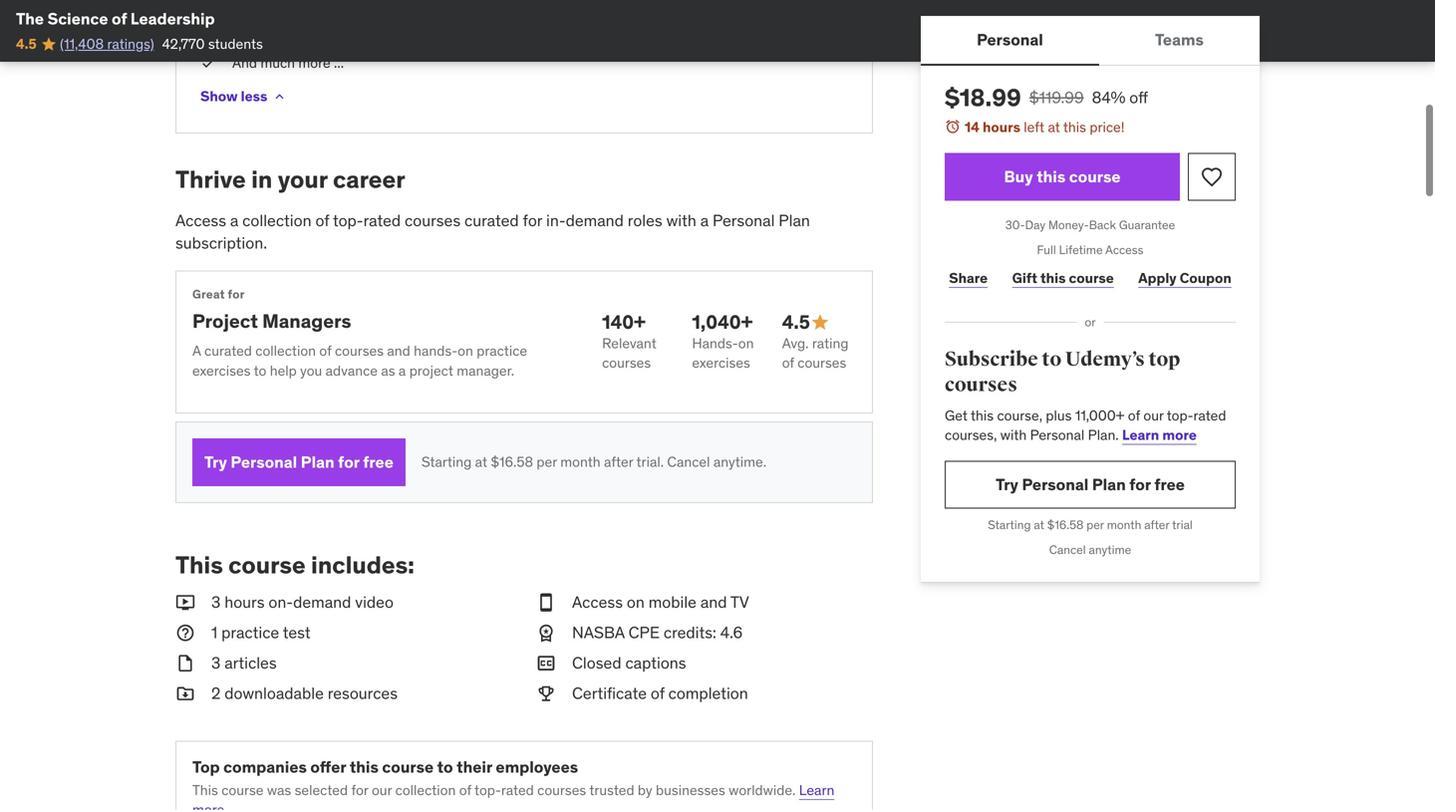 Task type: describe. For each thing, give the bounding box(es) containing it.
top
[[192, 757, 220, 777]]

thrive
[[175, 164, 246, 194]]

their
[[457, 757, 492, 777]]

anytime.
[[714, 453, 767, 471]]

brainstorming
[[232, 26, 319, 44]]

of inside avg. rating of courses
[[782, 354, 794, 372]]

courses inside 140+ relevant courses
[[602, 354, 651, 372]]

curated inside access a collection of top-rated courses curated for in-demand roles with a personal plan subscription.
[[465, 210, 519, 231]]

learn more link for subscribe to udemy's top courses
[[1122, 426, 1197, 444]]

personal up starting at $16.58 per month after trial cancel anytime
[[1022, 474, 1089, 495]]

includes:
[[311, 550, 415, 580]]

84%
[[1092, 87, 1126, 108]]

2 horizontal spatial a
[[701, 210, 709, 231]]

course up on-
[[228, 550, 306, 580]]

per for trial
[[1087, 517, 1104, 533]]

140+
[[602, 310, 646, 334]]

course left the their
[[382, 757, 434, 777]]

in
[[251, 164, 273, 194]]

hours for 3
[[225, 592, 265, 613]]

gift
[[1012, 269, 1038, 287]]

small image for 3 hours on-demand video
[[175, 592, 195, 614]]

2 vertical spatial plan
[[1092, 474, 1126, 495]]

3 articles
[[211, 653, 277, 673]]

small image for closed
[[536, 622, 556, 644]]

42,770 students
[[162, 35, 263, 53]]

this for buy
[[1037, 166, 1066, 187]]

0 vertical spatial more
[[298, 54, 331, 72]]

14
[[965, 118, 980, 136]]

tv
[[731, 592, 749, 613]]

rating
[[812, 334, 849, 352]]

our inside get this course, plus 11,000+ of our top-rated courses, with personal plan.
[[1144, 406, 1164, 424]]

hands-
[[692, 334, 738, 352]]

roles
[[628, 210, 663, 231]]

of inside get this course, plus 11,000+ of our top-rated courses, with personal plan.
[[1128, 406, 1140, 424]]

on inside great for project managers a curated collection of courses and hands-on practice exercises to help you advance as a project manager.
[[458, 342, 473, 360]]

improve
[[232, 7, 283, 24]]

of inside access a collection of top-rated courses curated for in-demand roles with a personal plan subscription.
[[315, 210, 329, 231]]

sessions
[[323, 26, 377, 44]]

show less button
[[200, 77, 287, 116]]

$18.99
[[945, 83, 1022, 113]]

personal inside access a collection of top-rated courses curated for in-demand roles with a personal plan subscription.
[[713, 210, 775, 231]]

0 horizontal spatial 4.5
[[16, 35, 37, 53]]

plan.
[[1088, 426, 1119, 444]]

businesses
[[656, 782, 725, 799]]

articles
[[225, 653, 277, 673]]

apply
[[1139, 269, 1177, 287]]

day
[[1025, 217, 1046, 233]]

3 for 3 hours on-demand video
[[211, 592, 221, 613]]

project managers link
[[192, 309, 351, 333]]

xsmall image for improve
[[200, 6, 216, 26]]

certificate
[[572, 683, 647, 704]]

this for this course was selected for our collection of top-rated courses trusted by businesses worldwide.
[[192, 782, 218, 799]]

thrive in your career element
[[175, 164, 873, 503]]

relevant
[[602, 334, 657, 352]]

nasba
[[572, 623, 625, 643]]

share button
[[945, 258, 992, 298]]

1 vertical spatial practice
[[221, 623, 279, 643]]

companies
[[223, 757, 307, 777]]

4.6
[[720, 623, 743, 643]]

courses inside avg. rating of courses
[[798, 354, 847, 372]]

30-day money-back guarantee full lifetime access
[[1006, 217, 1175, 258]]

guarantee
[[1119, 217, 1175, 233]]

2 vertical spatial top-
[[475, 782, 501, 799]]

1
[[211, 623, 218, 643]]

1 horizontal spatial rated
[[501, 782, 534, 799]]

managers
[[262, 309, 351, 333]]

advance
[[326, 362, 378, 380]]

(11,408
[[60, 35, 104, 53]]

help
[[270, 362, 297, 380]]

meetings
[[406, 7, 464, 24]]

plan inside access a collection of top-rated courses curated for in-demand roles with a personal plan subscription.
[[779, 210, 810, 231]]

subscribe
[[945, 347, 1038, 372]]

access for access on mobile and tv
[[572, 592, 623, 613]]

buy
[[1004, 166, 1033, 187]]

buy this course button
[[945, 153, 1180, 201]]

and inside improve change processes, meetings and brainstorming sessions
[[467, 7, 491, 24]]

1 vertical spatial plan
[[301, 452, 335, 472]]

credits:
[[664, 623, 717, 643]]

gift this course link
[[1008, 258, 1118, 298]]

subscribe to udemy's top courses
[[945, 347, 1181, 397]]

processes,
[[335, 7, 402, 24]]

leadership
[[131, 8, 215, 29]]

3 for 3 articles
[[211, 653, 221, 673]]

0 horizontal spatial demand
[[293, 592, 351, 613]]

collection for managers
[[255, 342, 316, 360]]

access inside 30-day money-back guarantee full lifetime access
[[1106, 242, 1144, 258]]

exercises inside great for project managers a curated collection of courses and hands-on practice exercises to help you advance as a project manager.
[[192, 362, 251, 380]]

$119.99
[[1030, 87, 1084, 108]]

courses inside access a collection of top-rated courses curated for in-demand roles with a personal plan subscription.
[[405, 210, 461, 231]]

less
[[241, 87, 267, 105]]

try inside thrive in your career element
[[204, 452, 227, 472]]

for inside great for project managers a curated collection of courses and hands-on practice exercises to help you advance as a project manager.
[[228, 287, 245, 302]]

more for subscribe to udemy's top courses
[[1163, 426, 1197, 444]]

a
[[192, 342, 201, 360]]

14 hours left at this price!
[[965, 118, 1125, 136]]

on inside 1,040+ hands-on exercises
[[738, 334, 754, 352]]

small image left 3 articles
[[175, 652, 195, 675]]

courses down employees
[[537, 782, 586, 799]]

manager.
[[457, 362, 515, 380]]

as
[[381, 362, 395, 380]]

course inside "link"
[[1069, 269, 1114, 287]]

a inside great for project managers a curated collection of courses and hands-on practice exercises to help you advance as a project manager.
[[399, 362, 406, 380]]

1 practice test
[[211, 623, 311, 643]]

captions
[[625, 653, 686, 673]]

small image for closed captions
[[536, 652, 556, 675]]

rated inside get this course, plus 11,000+ of our top-rated courses, with personal plan.
[[1194, 406, 1227, 424]]

demand inside access a collection of top-rated courses curated for in-demand roles with a personal plan subscription.
[[566, 210, 624, 231]]

of up the ratings) at left top
[[112, 8, 127, 29]]

tab list containing personal
[[921, 16, 1260, 66]]

collection for selected
[[395, 782, 456, 799]]

curated inside great for project managers a curated collection of courses and hands-on practice exercises to help you advance as a project manager.
[[204, 342, 252, 360]]

1,040+ hands-on exercises
[[692, 310, 754, 372]]

teams
[[1155, 29, 1204, 50]]

was
[[267, 782, 291, 799]]

personal inside get this course, plus 11,000+ of our top-rated courses, with personal plan.
[[1030, 426, 1085, 444]]

trial
[[1172, 517, 1193, 533]]

left
[[1024, 118, 1045, 136]]

and inside great for project managers a curated collection of courses and hands-on practice exercises to help you advance as a project manager.
[[387, 342, 410, 360]]

on-
[[269, 592, 293, 613]]

1 horizontal spatial on
[[627, 592, 645, 613]]

(11,408 ratings)
[[60, 35, 154, 53]]

1 horizontal spatial try personal plan for free link
[[945, 461, 1236, 509]]

personal down help
[[231, 452, 297, 472]]

closed
[[572, 653, 622, 673]]

starting at $16.58 per month after trial. cancel anytime.
[[421, 453, 767, 471]]

ratings)
[[107, 35, 154, 53]]

after for trial.
[[604, 453, 633, 471]]

for down top companies offer this course to their employees
[[351, 782, 368, 799]]



Task type: vqa. For each thing, say whether or not it's contained in the screenshot.
the RA 'Link'
no



Task type: locate. For each thing, give the bounding box(es) containing it.
11,000+
[[1075, 406, 1125, 424]]

xsmall image
[[200, 6, 216, 26], [200, 53, 216, 73]]

$16.58 for starting at $16.58 per month after trial. cancel anytime.
[[491, 453, 533, 471]]

0 vertical spatial and
[[467, 7, 491, 24]]

buy this course
[[1004, 166, 1121, 187]]

starting for starting at $16.58 per month after trial. cancel anytime.
[[421, 453, 472, 471]]

1 horizontal spatial to
[[437, 757, 453, 777]]

collection up help
[[255, 342, 316, 360]]

of down the their
[[459, 782, 471, 799]]

$16.58 inside thrive in your career element
[[491, 453, 533, 471]]

access a collection of top-rated courses curated for in-demand roles with a personal plan subscription.
[[175, 210, 810, 253]]

this right buy
[[1037, 166, 1066, 187]]

get
[[945, 406, 968, 424]]

this for get
[[971, 406, 994, 424]]

1 horizontal spatial more
[[298, 54, 331, 72]]

with right roles
[[666, 210, 697, 231]]

small image for access on mobile and tv
[[536, 592, 556, 614]]

trusted
[[589, 782, 635, 799]]

1 vertical spatial top-
[[1167, 406, 1194, 424]]

per for trial.
[[537, 453, 557, 471]]

4.5 down the
[[16, 35, 37, 53]]

1 horizontal spatial demand
[[566, 210, 624, 231]]

subscription.
[[175, 233, 267, 253]]

show less
[[200, 87, 267, 105]]

for left the in-
[[523, 210, 542, 231]]

2 vertical spatial rated
[[501, 782, 534, 799]]

1 horizontal spatial practice
[[477, 342, 527, 360]]

1 vertical spatial at
[[475, 453, 487, 471]]

1 horizontal spatial at
[[1034, 517, 1045, 533]]

1 vertical spatial learn more link
[[192, 782, 835, 810]]

more right plan.
[[1163, 426, 1197, 444]]

try
[[204, 452, 227, 472], [996, 474, 1019, 495]]

worldwide.
[[729, 782, 796, 799]]

0 horizontal spatial a
[[230, 210, 239, 231]]

of up you
[[319, 342, 332, 360]]

2 horizontal spatial on
[[738, 334, 754, 352]]

0 horizontal spatial try
[[204, 452, 227, 472]]

courses inside subscribe to udemy's top courses
[[945, 373, 1018, 397]]

1 vertical spatial with
[[1001, 426, 1027, 444]]

for down advance
[[338, 452, 360, 472]]

a right as
[[399, 362, 406, 380]]

avg. rating of courses
[[782, 334, 849, 372]]

learn for top companies offer this course to their employees
[[799, 782, 835, 799]]

1 vertical spatial access
[[1106, 242, 1144, 258]]

demand up test
[[293, 592, 351, 613]]

starting for starting at $16.58 per month after trial cancel anytime
[[988, 517, 1031, 533]]

change
[[286, 7, 332, 24]]

full
[[1037, 242, 1056, 258]]

try personal plan for free link
[[192, 439, 406, 486], [945, 461, 1236, 509]]

month left trial.
[[560, 453, 601, 471]]

this inside "link"
[[1041, 269, 1066, 287]]

hours right the 14
[[983, 118, 1021, 136]]

0 vertical spatial rated
[[363, 210, 401, 231]]

starting at $16.58 per month after trial cancel anytime
[[988, 517, 1193, 557]]

show
[[200, 87, 238, 105]]

$16.58
[[491, 453, 533, 471], [1047, 517, 1084, 533]]

by
[[638, 782, 653, 799]]

cancel
[[667, 453, 710, 471], [1049, 542, 1086, 557]]

and left 'tv'
[[701, 592, 727, 613]]

starting down courses,
[[988, 517, 1031, 533]]

0 vertical spatial learn more link
[[1122, 426, 1197, 444]]

at for starting at $16.58 per month after trial cancel anytime
[[1034, 517, 1045, 533]]

0 horizontal spatial learn
[[799, 782, 835, 799]]

1 horizontal spatial plan
[[779, 210, 810, 231]]

to left the udemy's
[[1042, 347, 1062, 372]]

1 horizontal spatial month
[[1107, 517, 1142, 533]]

30-
[[1006, 217, 1025, 233]]

for
[[523, 210, 542, 231], [228, 287, 245, 302], [338, 452, 360, 472], [1130, 474, 1151, 495], [351, 782, 368, 799]]

for right great
[[228, 287, 245, 302]]

this for this course includes:
[[175, 550, 223, 580]]

wishlist image
[[1200, 165, 1224, 189]]

personal inside 'personal' button
[[977, 29, 1044, 50]]

small image inside thrive in your career element
[[810, 313, 830, 333]]

2 horizontal spatial plan
[[1092, 474, 1126, 495]]

top
[[1149, 347, 1181, 372]]

1 horizontal spatial $16.58
[[1047, 517, 1084, 533]]

a
[[230, 210, 239, 231], [701, 210, 709, 231], [399, 362, 406, 380]]

small image
[[175, 622, 195, 644], [536, 622, 556, 644], [175, 652, 195, 675]]

1 horizontal spatial learn more link
[[1122, 426, 1197, 444]]

0 vertical spatial access
[[175, 210, 226, 231]]

a right roles
[[701, 210, 709, 231]]

1 vertical spatial learn
[[799, 782, 835, 799]]

personal
[[977, 29, 1044, 50], [713, 210, 775, 231], [1030, 426, 1085, 444], [231, 452, 297, 472], [1022, 474, 1089, 495]]

cancel right trial.
[[667, 453, 710, 471]]

2 vertical spatial at
[[1034, 517, 1045, 533]]

personal down plus
[[1030, 426, 1085, 444]]

on
[[738, 334, 754, 352], [458, 342, 473, 360], [627, 592, 645, 613]]

rated
[[363, 210, 401, 231], [1194, 406, 1227, 424], [501, 782, 534, 799]]

learn more for subscribe to udemy's top courses
[[1122, 426, 1197, 444]]

try personal plan for free link down you
[[192, 439, 406, 486]]

apply coupon
[[1139, 269, 1232, 287]]

1 horizontal spatial access
[[572, 592, 623, 613]]

curated left the in-
[[465, 210, 519, 231]]

course,
[[997, 406, 1043, 424]]

much
[[261, 54, 295, 72]]

1 horizontal spatial try
[[996, 474, 1019, 495]]

courses down subscribe
[[945, 373, 1018, 397]]

free down as
[[363, 452, 394, 472]]

1 vertical spatial rated
[[1194, 406, 1227, 424]]

xsmall image
[[271, 89, 287, 105]]

this up courses,
[[971, 406, 994, 424]]

this inside button
[[1037, 166, 1066, 187]]

42,770
[[162, 35, 205, 53]]

0 horizontal spatial learn more link
[[192, 782, 835, 810]]

after inside starting at $16.58 per month after trial cancel anytime
[[1145, 517, 1170, 533]]

0 vertical spatial this
[[175, 550, 223, 580]]

courses down rating
[[798, 354, 847, 372]]

2 horizontal spatial to
[[1042, 347, 1062, 372]]

month inside thrive in your career element
[[560, 453, 601, 471]]

1 horizontal spatial a
[[399, 362, 406, 380]]

0 horizontal spatial more
[[192, 801, 225, 810]]

small image
[[810, 313, 830, 333], [175, 592, 195, 614], [536, 592, 556, 614], [536, 652, 556, 675], [175, 683, 195, 705], [536, 683, 556, 705]]

1 horizontal spatial starting
[[988, 517, 1031, 533]]

learn more link right plan.
[[1122, 426, 1197, 444]]

the science of leadership
[[16, 8, 215, 29]]

cancel for anytime
[[1049, 542, 1086, 557]]

2 3 from the top
[[211, 653, 221, 673]]

small image left 'nasba'
[[536, 622, 556, 644]]

month for trial
[[1107, 517, 1142, 533]]

month up "anytime"
[[1107, 517, 1142, 533]]

try personal plan for free inside thrive in your career element
[[204, 452, 394, 472]]

and
[[467, 7, 491, 24], [387, 342, 410, 360], [701, 592, 727, 613]]

collection down top companies offer this course to their employees
[[395, 782, 456, 799]]

exercises inside 1,040+ hands-on exercises
[[692, 354, 750, 372]]

2 horizontal spatial top-
[[1167, 406, 1194, 424]]

0 vertical spatial month
[[560, 453, 601, 471]]

2 horizontal spatial and
[[701, 592, 727, 613]]

employees
[[496, 757, 578, 777]]

1 horizontal spatial try personal plan for free
[[996, 474, 1185, 495]]

courses down the relevant
[[602, 354, 651, 372]]

to left help
[[254, 362, 266, 380]]

more for top companies offer this course to their employees
[[192, 801, 225, 810]]

courses inside great for project managers a curated collection of courses and hands-on practice exercises to help you advance as a project manager.
[[335, 342, 384, 360]]

...
[[334, 54, 344, 72]]

small image for 3
[[175, 622, 195, 644]]

month for trial.
[[560, 453, 601, 471]]

per inside thrive in your career element
[[537, 453, 557, 471]]

collection inside great for project managers a curated collection of courses and hands-on practice exercises to help you advance as a project manager.
[[255, 342, 316, 360]]

0 horizontal spatial free
[[363, 452, 394, 472]]

1 horizontal spatial curated
[[465, 210, 519, 231]]

exercises down the hands-
[[692, 354, 750, 372]]

of right 11,000+
[[1128, 406, 1140, 424]]

at
[[1048, 118, 1060, 136], [475, 453, 487, 471], [1034, 517, 1045, 533]]

2 xsmall image from the top
[[200, 53, 216, 73]]

with down course,
[[1001, 426, 1027, 444]]

xsmall image down 42,770 students in the left top of the page
[[200, 53, 216, 73]]

to inside great for project managers a curated collection of courses and hands-on practice exercises to help you advance as a project manager.
[[254, 362, 266, 380]]

courses down career
[[405, 210, 461, 231]]

learn more
[[1122, 426, 1197, 444], [192, 782, 835, 810]]

downloadable
[[224, 683, 324, 704]]

for inside access a collection of top-rated courses curated for in-demand roles with a personal plan subscription.
[[523, 210, 542, 231]]

personal up $18.99
[[977, 29, 1044, 50]]

trial.
[[637, 453, 664, 471]]

this down top at the left
[[192, 782, 218, 799]]

2 horizontal spatial rated
[[1194, 406, 1227, 424]]

0 vertical spatial practice
[[477, 342, 527, 360]]

1 horizontal spatial free
[[1155, 474, 1185, 495]]

0 vertical spatial plan
[[779, 210, 810, 231]]

140+ relevant courses
[[602, 310, 657, 372]]

1 vertical spatial demand
[[293, 592, 351, 613]]

test
[[283, 623, 311, 643]]

with inside get this course, plus 11,000+ of our top-rated courses, with personal plan.
[[1001, 426, 1027, 444]]

cancel inside starting at $16.58 per month after trial cancel anytime
[[1049, 542, 1086, 557]]

to inside subscribe to udemy's top courses
[[1042, 347, 1062, 372]]

1 3 from the top
[[211, 592, 221, 613]]

access up subscription.
[[175, 210, 226, 231]]

cancel for anytime.
[[667, 453, 710, 471]]

mobile
[[649, 592, 697, 613]]

0 vertical spatial learn
[[1122, 426, 1160, 444]]

thrive in your career
[[175, 164, 405, 194]]

this for gift
[[1041, 269, 1066, 287]]

1 vertical spatial starting
[[988, 517, 1031, 533]]

and
[[232, 54, 257, 72]]

at inside starting at $16.58 per month after trial cancel anytime
[[1034, 517, 1045, 533]]

1 horizontal spatial per
[[1087, 517, 1104, 533]]

cancel left "anytime"
[[1049, 542, 1086, 557]]

gift this course
[[1012, 269, 1114, 287]]

0 horizontal spatial rated
[[363, 210, 401, 231]]

courses,
[[945, 426, 997, 444]]

courses
[[405, 210, 461, 231], [335, 342, 384, 360], [602, 354, 651, 372], [798, 354, 847, 372], [945, 373, 1018, 397], [537, 782, 586, 799]]

cpe
[[629, 623, 660, 643]]

learn right the worldwide.
[[799, 782, 835, 799]]

starting
[[421, 453, 472, 471], [988, 517, 1031, 533]]

0 horizontal spatial exercises
[[192, 362, 251, 380]]

a up subscription.
[[230, 210, 239, 231]]

alarm image
[[945, 119, 961, 135]]

and up as
[[387, 342, 410, 360]]

0 horizontal spatial on
[[458, 342, 473, 360]]

this course includes:
[[175, 550, 415, 580]]

top- inside access a collection of top-rated courses curated for in-demand roles with a personal plan subscription.
[[333, 210, 363, 231]]

our down top companies offer this course to their employees
[[372, 782, 392, 799]]

xsmall image up 42,770 students in the left top of the page
[[200, 6, 216, 26]]

course down lifetime
[[1069, 269, 1114, 287]]

practice up articles
[[221, 623, 279, 643]]

4.5 inside thrive in your career element
[[782, 310, 810, 334]]

0 horizontal spatial and
[[387, 342, 410, 360]]

resources
[[328, 683, 398, 704]]

the
[[16, 8, 44, 29]]

science
[[47, 8, 108, 29]]

this left price!
[[1064, 118, 1087, 136]]

try personal plan for free
[[204, 452, 394, 472], [996, 474, 1185, 495]]

small image for 2 downloadable resources
[[175, 683, 195, 705]]

access on mobile and tv
[[572, 592, 749, 613]]

0 vertical spatial xsmall image
[[200, 6, 216, 26]]

try personal plan for free down plan.
[[996, 474, 1185, 495]]

selected
[[295, 782, 348, 799]]

more down top at the left
[[192, 801, 225, 810]]

1 horizontal spatial learn
[[1122, 426, 1160, 444]]

2 horizontal spatial access
[[1106, 242, 1144, 258]]

month
[[560, 453, 601, 471], [1107, 517, 1142, 533]]

0 vertical spatial with
[[666, 210, 697, 231]]

0 vertical spatial curated
[[465, 210, 519, 231]]

2 horizontal spatial more
[[1163, 426, 1197, 444]]

1 vertical spatial our
[[372, 782, 392, 799]]

0 vertical spatial $16.58
[[491, 453, 533, 471]]

hours
[[983, 118, 1021, 136], [225, 592, 265, 613]]

personal right roles
[[713, 210, 775, 231]]

after inside thrive in your career element
[[604, 453, 633, 471]]

1 vertical spatial collection
[[255, 342, 316, 360]]

1 xsmall image from the top
[[200, 6, 216, 26]]

udemy's
[[1065, 347, 1145, 372]]

1 vertical spatial try personal plan for free
[[996, 474, 1185, 495]]

2 horizontal spatial at
[[1048, 118, 1060, 136]]

of down 'captions'
[[651, 683, 665, 704]]

0 vertical spatial starting
[[421, 453, 472, 471]]

small image left 1
[[175, 622, 195, 644]]

1 vertical spatial free
[[1155, 474, 1185, 495]]

access down back
[[1106, 242, 1144, 258]]

learn more down employees
[[192, 782, 835, 810]]

avg.
[[782, 334, 809, 352]]

1 horizontal spatial hours
[[983, 118, 1021, 136]]

after for trial
[[1145, 517, 1170, 533]]

you
[[300, 362, 322, 380]]

top companies offer this course to their employees
[[192, 757, 578, 777]]

1 vertical spatial $16.58
[[1047, 517, 1084, 533]]

0 horizontal spatial at
[[475, 453, 487, 471]]

on up cpe
[[627, 592, 645, 613]]

course inside button
[[1069, 166, 1121, 187]]

video
[[355, 592, 394, 613]]

more left the ...
[[298, 54, 331, 72]]

0 horizontal spatial per
[[537, 453, 557, 471]]

0 horizontal spatial access
[[175, 210, 226, 231]]

in-
[[546, 210, 566, 231]]

top- down top
[[1167, 406, 1194, 424]]

this course was selected for our collection of top-rated courses trusted by businesses worldwide.
[[192, 782, 796, 799]]

small image for certificate of completion
[[536, 683, 556, 705]]

collection down thrive in your career
[[242, 210, 312, 231]]

of down your
[[315, 210, 329, 231]]

1 vertical spatial try
[[996, 474, 1019, 495]]

your
[[278, 164, 328, 194]]

free inside thrive in your career element
[[363, 452, 394, 472]]

3 up the 2
[[211, 653, 221, 673]]

cancel inside thrive in your career element
[[667, 453, 710, 471]]

starting inside thrive in your career element
[[421, 453, 472, 471]]

off
[[1130, 87, 1148, 108]]

this right gift
[[1041, 269, 1066, 287]]

practice up the manager.
[[477, 342, 527, 360]]

0 horizontal spatial practice
[[221, 623, 279, 643]]

of down avg.
[[782, 354, 794, 372]]

0 horizontal spatial with
[[666, 210, 697, 231]]

0 horizontal spatial starting
[[421, 453, 472, 471]]

to left the their
[[437, 757, 453, 777]]

price!
[[1090, 118, 1125, 136]]

1 vertical spatial per
[[1087, 517, 1104, 533]]

try personal plan for free down you
[[204, 452, 394, 472]]

money-
[[1049, 217, 1089, 233]]

for up "anytime"
[[1130, 474, 1151, 495]]

after left trial on the bottom of the page
[[1145, 517, 1170, 533]]

project
[[409, 362, 453, 380]]

or
[[1085, 315, 1096, 330]]

learn for subscribe to udemy's top courses
[[1122, 426, 1160, 444]]

1 horizontal spatial after
[[1145, 517, 1170, 533]]

1 vertical spatial after
[[1145, 517, 1170, 533]]

$16.58 inside starting at $16.58 per month after trial cancel anytime
[[1047, 517, 1084, 533]]

0 vertical spatial hours
[[983, 118, 1021, 136]]

great for project managers a curated collection of courses and hands-on practice exercises to help you advance as a project manager.
[[192, 287, 527, 380]]

after left trial.
[[604, 453, 633, 471]]

practice inside great for project managers a curated collection of courses and hands-on practice exercises to help you advance as a project manager.
[[477, 342, 527, 360]]

practice
[[477, 342, 527, 360], [221, 623, 279, 643]]

0 horizontal spatial top-
[[333, 210, 363, 231]]

learn more link
[[1122, 426, 1197, 444], [192, 782, 835, 810]]

access up 'nasba'
[[572, 592, 623, 613]]

offer
[[310, 757, 346, 777]]

xsmall image for and
[[200, 53, 216, 73]]

0 horizontal spatial try personal plan for free link
[[192, 439, 406, 486]]

try personal plan for free link down plan.
[[945, 461, 1236, 509]]

top- down the their
[[475, 782, 501, 799]]

hours for 14
[[983, 118, 1021, 136]]

courses up advance
[[335, 342, 384, 360]]

1 horizontal spatial learn more
[[1122, 426, 1197, 444]]

lifetime
[[1059, 242, 1103, 258]]

0 vertical spatial 3
[[211, 592, 221, 613]]

top- inside get this course, plus 11,000+ of our top-rated courses, with personal plan.
[[1167, 406, 1194, 424]]

month inside starting at $16.58 per month after trial cancel anytime
[[1107, 517, 1142, 533]]

0 horizontal spatial try personal plan for free
[[204, 452, 394, 472]]

1 vertical spatial and
[[387, 342, 410, 360]]

per inside starting at $16.58 per month after trial cancel anytime
[[1087, 517, 1104, 533]]

certificate of completion
[[572, 683, 748, 704]]

starting inside starting at $16.58 per month after trial cancel anytime
[[988, 517, 1031, 533]]

at for starting at $16.58 per month after trial. cancel anytime.
[[475, 453, 487, 471]]

learn more link down employees
[[192, 782, 835, 810]]

with inside access a collection of top-rated courses curated for in-demand roles with a personal plan subscription.
[[666, 210, 697, 231]]

starting down project
[[421, 453, 472, 471]]

of inside great for project managers a curated collection of courses and hands-on practice exercises to help you advance as a project manager.
[[319, 342, 332, 360]]

3 up 1
[[211, 592, 221, 613]]

plus
[[1046, 406, 1072, 424]]

this inside get this course, plus 11,000+ of our top-rated courses, with personal plan.
[[971, 406, 994, 424]]

1 vertical spatial 4.5
[[782, 310, 810, 334]]

learn more right plan.
[[1122, 426, 1197, 444]]

$16.58 for starting at $16.58 per month after trial cancel anytime
[[1047, 517, 1084, 533]]

more inside learn more
[[192, 801, 225, 810]]

demand left roles
[[566, 210, 624, 231]]

course up back
[[1069, 166, 1121, 187]]

top- down career
[[333, 210, 363, 231]]

this
[[175, 550, 223, 580], [192, 782, 218, 799]]

0 vertical spatial 4.5
[[16, 35, 37, 53]]

curated down project
[[204, 342, 252, 360]]

our right 11,000+
[[1144, 406, 1164, 424]]

rated inside access a collection of top-rated courses curated for in-demand roles with a personal plan subscription.
[[363, 210, 401, 231]]

teams button
[[1099, 16, 1260, 64]]

at inside thrive in your career element
[[475, 453, 487, 471]]

collection inside access a collection of top-rated courses curated for in-demand roles with a personal plan subscription.
[[242, 210, 312, 231]]

free up trial on the bottom of the page
[[1155, 474, 1185, 495]]

course down companies
[[222, 782, 264, 799]]

access for access a collection of top-rated courses curated for in-demand roles with a personal plan subscription.
[[175, 210, 226, 231]]

2 vertical spatial collection
[[395, 782, 456, 799]]

learn right plan.
[[1122, 426, 1160, 444]]

learn more for top companies offer this course to their employees
[[192, 782, 835, 810]]

exercises down a
[[192, 362, 251, 380]]

this up 1
[[175, 550, 223, 580]]

anytime
[[1089, 542, 1132, 557]]

1 vertical spatial month
[[1107, 517, 1142, 533]]

learn more link for top companies offer this course to their employees
[[192, 782, 835, 810]]

2 vertical spatial and
[[701, 592, 727, 613]]

this right offer
[[350, 757, 379, 777]]

and right meetings
[[467, 7, 491, 24]]

access inside access a collection of top-rated courses curated for in-demand roles with a personal plan subscription.
[[175, 210, 226, 231]]

hours up 1 practice test
[[225, 592, 265, 613]]

0 vertical spatial at
[[1048, 118, 1060, 136]]

tab list
[[921, 16, 1260, 66]]

2 downloadable resources
[[211, 683, 398, 704]]

on up the manager.
[[458, 342, 473, 360]]

2 vertical spatial access
[[572, 592, 623, 613]]



